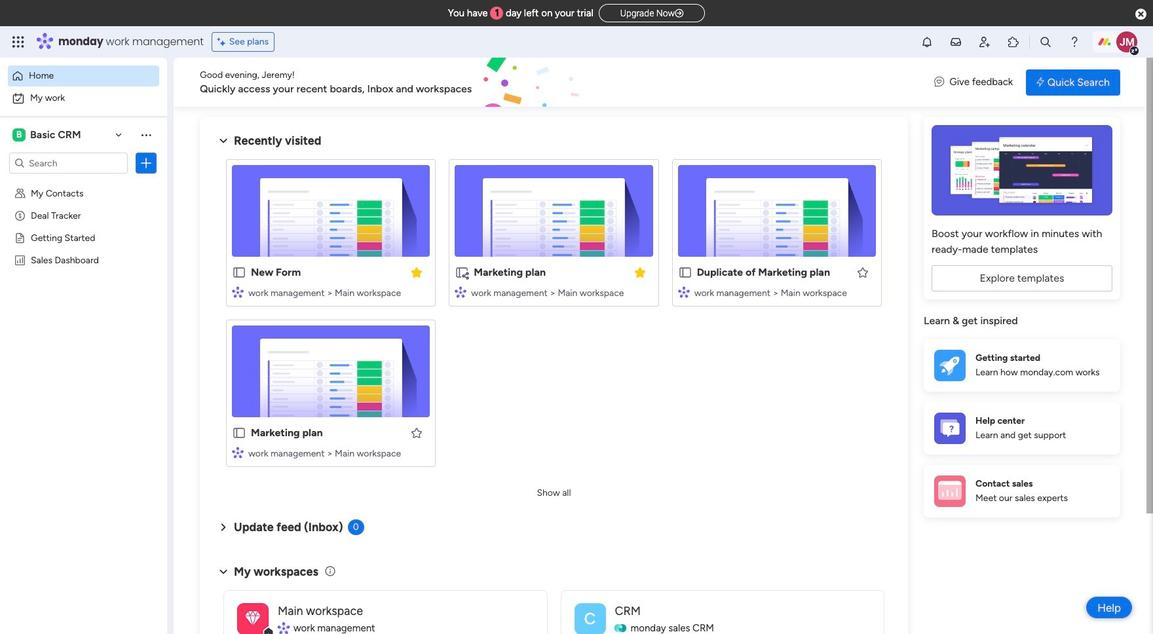 Task type: locate. For each thing, give the bounding box(es) containing it.
workspace image
[[12, 128, 26, 142], [574, 603, 606, 634]]

workspace selection element
[[12, 127, 83, 143]]

close recently visited image
[[216, 133, 231, 149]]

0 horizontal spatial workspace image
[[12, 128, 26, 142]]

workspace image
[[237, 603, 269, 634], [245, 607, 261, 631]]

1 horizontal spatial public board image
[[678, 265, 692, 280]]

0 vertical spatial public board image
[[232, 265, 246, 280]]

jeremy miller image
[[1117, 31, 1138, 52]]

quick search results list box
[[216, 149, 893, 483]]

1 horizontal spatial remove from favorites image
[[633, 266, 647, 279]]

0 horizontal spatial remove from favorites image
[[410, 266, 424, 279]]

1 vertical spatial workspace image
[[574, 603, 606, 634]]

getting started element
[[924, 339, 1121, 392]]

close my workspaces image
[[216, 564, 231, 580]]

option
[[8, 66, 159, 87], [8, 88, 159, 109], [0, 181, 167, 184]]

1 remove from favorites image from the left
[[410, 266, 424, 279]]

public board image for add to favorites image
[[232, 426, 246, 440]]

help image
[[1068, 35, 1081, 48]]

0 vertical spatial public board image
[[14, 231, 26, 244]]

2 public board image from the top
[[232, 426, 246, 440]]

public board image for first remove from favorites 'image' from the left
[[232, 265, 246, 280]]

public board image
[[232, 265, 246, 280], [232, 426, 246, 440]]

update feed image
[[950, 35, 963, 48]]

0 horizontal spatial public board image
[[14, 231, 26, 244]]

v2 bolt switch image
[[1037, 75, 1044, 89]]

Search in workspace field
[[28, 156, 109, 171]]

1 vertical spatial public board image
[[232, 426, 246, 440]]

see plans image
[[217, 35, 229, 49]]

public board image
[[14, 231, 26, 244], [678, 265, 692, 280]]

dapulse close image
[[1136, 8, 1147, 21]]

remove from favorites image
[[410, 266, 424, 279], [633, 266, 647, 279]]

1 public board image from the top
[[232, 265, 246, 280]]

select product image
[[12, 35, 25, 48]]

workspace options image
[[140, 128, 153, 141]]

0 vertical spatial option
[[8, 66, 159, 87]]

list box
[[0, 179, 167, 448]]

0 vertical spatial workspace image
[[12, 128, 26, 142]]

1 vertical spatial public board image
[[678, 265, 692, 280]]

help center element
[[924, 402, 1121, 454]]

open update feed (inbox) image
[[216, 520, 231, 535]]



Task type: describe. For each thing, give the bounding box(es) containing it.
dapulse rightstroke image
[[675, 9, 684, 18]]

monday marketplace image
[[1007, 35, 1020, 48]]

2 remove from favorites image from the left
[[633, 266, 647, 279]]

contact sales element
[[924, 465, 1121, 517]]

invite members image
[[978, 35, 991, 48]]

v2 user feedback image
[[935, 75, 944, 90]]

options image
[[140, 157, 153, 170]]

1 horizontal spatial workspace image
[[574, 603, 606, 634]]

notifications image
[[921, 35, 934, 48]]

templates image image
[[936, 125, 1109, 216]]

1 vertical spatial option
[[8, 88, 159, 109]]

2 vertical spatial option
[[0, 181, 167, 184]]

add to favorites image
[[856, 266, 870, 279]]

public dashboard image
[[14, 254, 26, 266]]

add to favorites image
[[410, 426, 424, 439]]

shareable board image
[[455, 265, 469, 280]]

0 element
[[348, 520, 364, 535]]

search everything image
[[1039, 35, 1052, 48]]



Task type: vqa. For each thing, say whether or not it's contained in the screenshot.
Close My workspaces image
yes



